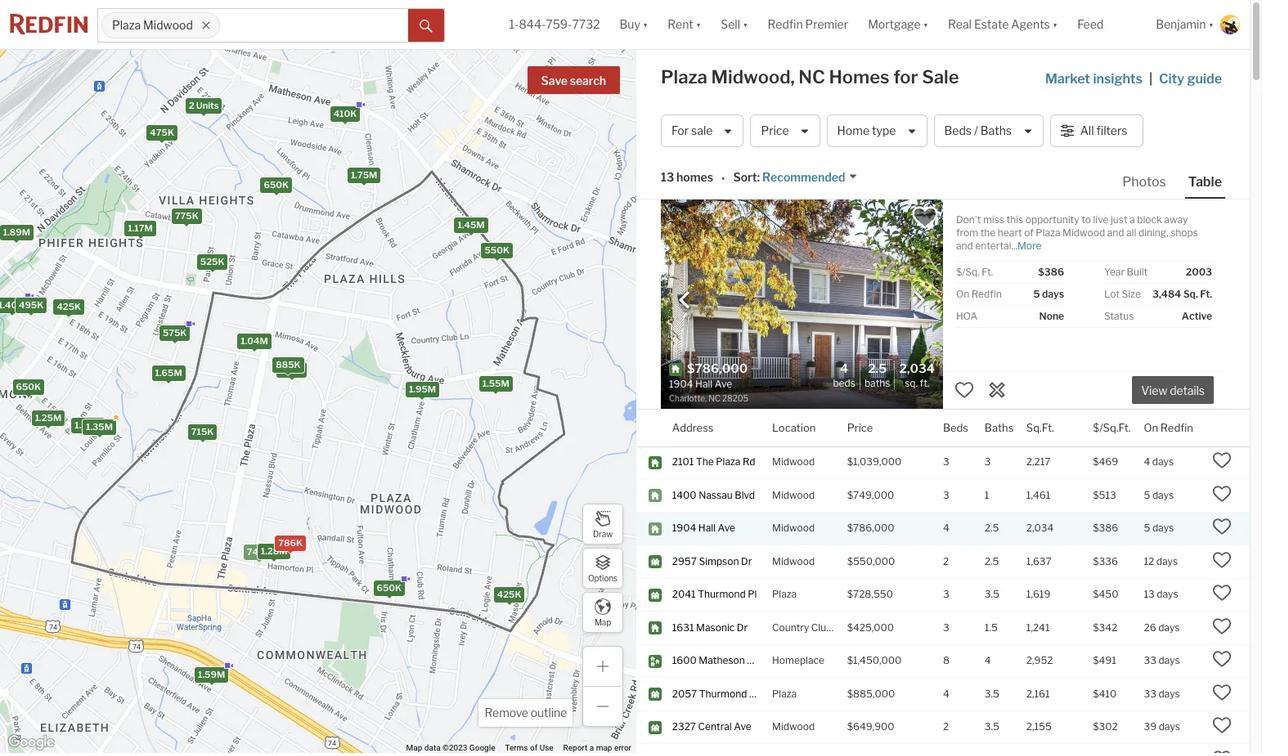 Task type: describe. For each thing, give the bounding box(es) containing it.
2,161
[[1026, 688, 1050, 700]]

benjamin
[[1156, 17, 1206, 31]]

33 days for $410
[[1144, 688, 1180, 700]]

pl for 2041 thurmond pl
[[748, 588, 757, 601]]

0 horizontal spatial redfin
[[768, 17, 803, 31]]

$728,550
[[847, 588, 893, 601]]

homeplace
[[772, 655, 825, 667]]

$469
[[1093, 456, 1118, 468]]

view
[[1141, 384, 1167, 398]]

0 vertical spatial on
[[956, 288, 969, 300]]

remove outline button
[[479, 699, 573, 727]]

0 vertical spatial 5
[[1034, 288, 1040, 300]]

0 vertical spatial 650k
[[264, 179, 289, 190]]

2.5 inside 2.5 baths
[[868, 361, 887, 376]]

1631 masonic dr
[[672, 622, 748, 634]]

days for $386
[[1152, 522, 1174, 534]]

1 vertical spatial a
[[590, 744, 594, 753]]

hall
[[698, 522, 716, 534]]

mortgage ▾
[[868, 17, 928, 31]]

0 vertical spatial 5 days
[[1034, 288, 1064, 300]]

favorite this home image for 13 days
[[1212, 584, 1232, 603]]

sq. for 2,034
[[905, 377, 918, 389]]

26
[[1144, 622, 1156, 634]]

33 days for $491
[[1144, 655, 1180, 667]]

12
[[1144, 555, 1154, 568]]

on inside button
[[1144, 421, 1158, 434]]

2057
[[672, 688, 697, 700]]

real estate agents ▾ button
[[938, 0, 1068, 49]]

:
[[757, 170, 760, 184]]

remove
[[485, 706, 528, 720]]

1904 hall ave link
[[672, 522, 757, 536]]

786k
[[278, 538, 303, 549]]

options
[[588, 573, 618, 583]]

map for map
[[595, 617, 611, 627]]

2327 central ave
[[672, 721, 751, 733]]

price inside button
[[761, 124, 789, 138]]

matheson
[[699, 655, 745, 667]]

photos
[[1122, 174, 1166, 190]]

submit search image
[[420, 19, 433, 33]]

buy ▾
[[620, 17, 648, 31]]

view details button
[[1132, 377, 1214, 404]]

plaza up country
[[772, 588, 797, 601]]

next button image
[[911, 292, 928, 308]]

favorite this home image for 33 days
[[1212, 683, 1232, 703]]

$649,900
[[847, 721, 895, 733]]

5 days for $386
[[1144, 522, 1174, 534]]

2003
[[1186, 266, 1212, 278]]

3.5 for 2,161
[[985, 688, 1000, 700]]

sq.ft.
[[1026, 421, 1054, 434]]

benjamin ▾
[[1156, 17, 1214, 31]]

buy
[[620, 17, 640, 31]]

none
[[1039, 310, 1064, 322]]

terms of use
[[505, 744, 553, 753]]

dr for 1631 masonic dr
[[737, 622, 748, 634]]

mortgage ▾ button
[[868, 0, 928, 49]]

terms
[[505, 744, 528, 753]]

sort
[[733, 170, 757, 184]]

2057 thurmond pl link
[[672, 688, 758, 701]]

1600 matheson ave homeplace
[[672, 655, 825, 667]]

draw button
[[582, 504, 623, 545]]

2 horizontal spatial redfin
[[1161, 421, 1193, 434]]

simpson
[[699, 555, 739, 568]]

0 vertical spatial 425k
[[57, 301, 81, 313]]

sale
[[922, 66, 959, 88]]

2,034 for 2,034 sq. ft.
[[899, 361, 935, 376]]

plaza left remove plaza midwood icon
[[112, 18, 141, 32]]

favorite this home image for 26 days
[[1212, 617, 1232, 636]]

google image
[[4, 732, 58, 753]]

13 for 13 days
[[1144, 588, 1155, 601]]

days for $491
[[1159, 655, 1180, 667]]

favorite this home image for 39 days
[[1212, 716, 1232, 736]]

more link
[[1018, 240, 1042, 252]]

5 for $513
[[1144, 489, 1150, 501]]

2.5 baths
[[865, 361, 890, 389]]

midwood for 2101 the plaza rd
[[772, 456, 815, 468]]

country club village
[[772, 622, 865, 634]]

map region
[[0, 0, 759, 753]]

2327 central ave link
[[672, 721, 757, 734]]

1,241
[[1026, 622, 1050, 634]]

favorite this home image for 4 days
[[1212, 451, 1232, 471]]

feed
[[1077, 17, 1104, 31]]

▾ for sell ▾
[[743, 17, 748, 31]]

1 vertical spatial price button
[[847, 410, 873, 447]]

4 down 1.5
[[985, 655, 991, 667]]

2327
[[672, 721, 696, 733]]

favorite this home image for 5 days
[[1212, 484, 1232, 504]]

google
[[469, 744, 495, 753]]

table button
[[1185, 173, 1225, 199]]

beds / baths button
[[934, 115, 1043, 147]]

report
[[563, 744, 588, 753]]

▾ for mortgage ▾
[[923, 17, 928, 31]]

home type button
[[827, 115, 927, 147]]

mortgage ▾ button
[[858, 0, 938, 49]]

1400 nassau blvd
[[672, 489, 755, 501]]

2041 thurmond pl link
[[672, 588, 757, 602]]

thurmond for 2041
[[698, 588, 746, 601]]

2101
[[672, 456, 694, 468]]

address
[[672, 421, 714, 434]]

$342
[[1093, 622, 1118, 634]]

a inside don't miss this opportunity to live just a block away from the heart of plaza midwood and all dining, shops and entertai...
[[1130, 213, 1135, 226]]

club
[[811, 622, 832, 634]]

heart
[[998, 227, 1022, 239]]

block
[[1137, 213, 1162, 226]]

nc
[[799, 66, 825, 88]]

$513
[[1093, 489, 1116, 501]]

don't
[[956, 213, 981, 226]]

1600
[[672, 655, 697, 667]]

outline
[[531, 706, 567, 720]]

nassau
[[699, 489, 733, 501]]

previous button image
[[676, 292, 693, 308]]

size
[[1122, 288, 1141, 300]]

39
[[1144, 721, 1157, 733]]

midwood left remove plaza midwood icon
[[143, 18, 193, 32]]

lot
[[1104, 288, 1120, 300]]

2957 simpson dr
[[672, 555, 752, 568]]

4 right $786,000
[[943, 522, 949, 534]]

©2023
[[443, 744, 467, 753]]

13 homes •
[[661, 170, 725, 185]]

ave for central
[[734, 721, 751, 733]]

real estate agents ▾
[[948, 17, 1058, 31]]

▾ for benjamin ▾
[[1209, 17, 1214, 31]]

entertai...
[[975, 240, 1018, 252]]

4 beds
[[833, 361, 856, 389]]

1-
[[509, 17, 519, 31]]

0 horizontal spatial on redfin
[[956, 288, 1002, 300]]

3 for 1.5
[[943, 622, 949, 634]]

buy ▾ button
[[610, 0, 658, 49]]

plaza down the homeplace
[[772, 688, 797, 700]]

33 for $410
[[1144, 688, 1157, 700]]

1600 matheson ave link
[[672, 655, 765, 668]]

from
[[956, 227, 978, 239]]

ave for matheson
[[747, 655, 765, 667]]

1.65m
[[155, 368, 182, 379]]

save
[[541, 74, 568, 88]]

2,034 for 2,034
[[1026, 522, 1054, 534]]

▾ inside real estate agents ▾ link
[[1053, 17, 1058, 31]]

0 horizontal spatial $386
[[1038, 266, 1064, 278]]

26 days
[[1144, 622, 1180, 634]]

475k
[[150, 127, 174, 138]]

1631
[[672, 622, 694, 634]]

insights
[[1093, 71, 1143, 87]]

use
[[540, 744, 553, 753]]



Task type: vqa. For each thing, say whether or not it's contained in the screenshot.
Nassau
yes



Task type: locate. For each thing, give the bounding box(es) containing it.
favorite button image
[[911, 204, 939, 231]]

beds / baths
[[944, 124, 1012, 138]]

1 horizontal spatial 2,034
[[1026, 522, 1054, 534]]

425k
[[57, 301, 81, 313], [497, 589, 521, 601]]

2 for 2957 simpson dr
[[943, 555, 949, 568]]

1 horizontal spatial price button
[[847, 410, 873, 447]]

2 for 2327 central ave
[[943, 721, 949, 733]]

dr inside 2957 simpson dr link
[[741, 555, 752, 568]]

baths right /
[[981, 124, 1012, 138]]

1 vertical spatial on
[[1144, 421, 1158, 434]]

terms of use link
[[505, 744, 553, 753]]

1.04m
[[241, 335, 268, 347]]

1 vertical spatial 2
[[943, 555, 949, 568]]

2 vertical spatial 5 days
[[1144, 522, 1174, 534]]

map inside button
[[595, 617, 611, 627]]

filters
[[1097, 124, 1128, 138]]

redfin left premier
[[768, 17, 803, 31]]

year
[[1104, 266, 1125, 278]]

2 33 from the top
[[1144, 688, 1157, 700]]

0 horizontal spatial price
[[761, 124, 789, 138]]

2,217
[[1026, 456, 1051, 468]]

1 33 days from the top
[[1144, 655, 1180, 667]]

0 vertical spatial redfin
[[768, 17, 803, 31]]

1 vertical spatial redfin
[[972, 288, 1002, 300]]

5 days for $513
[[1144, 489, 1174, 501]]

price up the recommended
[[761, 124, 789, 138]]

▾ inside rent ▾ dropdown button
[[696, 17, 701, 31]]

on redfin down $/sq. ft.
[[956, 288, 1002, 300]]

0 vertical spatial beds
[[944, 124, 972, 138]]

1 vertical spatial dr
[[737, 622, 748, 634]]

midwood down the homeplace
[[772, 721, 815, 733]]

3.5
[[985, 588, 1000, 601], [985, 688, 1000, 700], [985, 721, 1000, 733]]

1 horizontal spatial 13
[[1144, 588, 1155, 601]]

dr right masonic
[[737, 622, 748, 634]]

6 ▾ from the left
[[1209, 17, 1214, 31]]

user photo image
[[1220, 15, 1240, 34]]

0 vertical spatial map
[[595, 617, 611, 627]]

2101 the plaza rd link
[[672, 456, 757, 469]]

0 horizontal spatial 650k
[[16, 382, 41, 393]]

midwood for 2957 simpson dr
[[772, 555, 815, 568]]

3 favorite this home image from the top
[[1212, 584, 1232, 603]]

beds inside button
[[944, 124, 972, 138]]

1 horizontal spatial price
[[847, 421, 873, 434]]

33 down 26
[[1144, 655, 1157, 667]]

759-
[[546, 17, 572, 31]]

pl down 2957 simpson dr link
[[748, 588, 757, 601]]

pl
[[748, 588, 757, 601], [749, 688, 758, 700]]

3 for 3.5
[[943, 588, 949, 601]]

1 vertical spatial map
[[406, 744, 422, 753]]

sq. right 2.5 baths
[[905, 377, 918, 389]]

price button
[[750, 115, 820, 147], [847, 410, 873, 447]]

1 33 from the top
[[1144, 655, 1157, 667]]

33 days down 26 days
[[1144, 655, 1180, 667]]

0 vertical spatial ft.
[[982, 266, 993, 278]]

575k
[[163, 327, 187, 339]]

33 for $491
[[1144, 655, 1157, 667]]

0 vertical spatial on redfin
[[956, 288, 1002, 300]]

5 days down the 4 days
[[1144, 489, 1174, 501]]

heading
[[669, 361, 802, 405]]

days for $450
[[1157, 588, 1178, 601]]

table
[[1188, 174, 1222, 190]]

ft. inside the "2,034 sq. ft."
[[920, 377, 929, 389]]

0 horizontal spatial sq.
[[905, 377, 918, 389]]

days up 12 days
[[1152, 522, 1174, 534]]

a up all
[[1130, 213, 1135, 226]]

midwood down location button
[[772, 456, 815, 468]]

midwood up country
[[772, 555, 815, 568]]

3 ▾ from the left
[[743, 17, 748, 31]]

1 horizontal spatial $386
[[1093, 522, 1118, 534]]

1-844-759-7732
[[509, 17, 600, 31]]

13 down 12
[[1144, 588, 1155, 601]]

$/sq.ft.
[[1093, 421, 1131, 434]]

home type
[[837, 124, 896, 138]]

5 days up 12 days
[[1144, 522, 1174, 534]]

1 ▾ from the left
[[643, 17, 648, 31]]

favorite this home image
[[1212, 517, 1232, 537], [1212, 550, 1232, 570], [1212, 584, 1232, 603], [1212, 617, 1232, 636], [1212, 683, 1232, 703], [1212, 716, 1232, 736]]

0 vertical spatial 2,034
[[899, 361, 935, 376]]

1 vertical spatial thurmond
[[699, 688, 747, 700]]

2 right $550,000
[[943, 555, 949, 568]]

baths
[[981, 124, 1012, 138], [865, 377, 890, 389], [985, 421, 1014, 434]]

2 horizontal spatial 650k
[[377, 583, 402, 594]]

2957
[[672, 555, 697, 568]]

0 vertical spatial 2
[[189, 99, 194, 111]]

1 vertical spatial 33
[[1144, 688, 1157, 700]]

4 favorite this home image from the top
[[1212, 617, 1232, 636]]

0 horizontal spatial map
[[406, 744, 422, 753]]

2 left the units
[[189, 99, 194, 111]]

2 vertical spatial baths
[[985, 421, 1014, 434]]

|
[[1149, 71, 1153, 87]]

ft. down 2003
[[1200, 288, 1212, 300]]

1 horizontal spatial sq.
[[1183, 288, 1198, 300]]

0 vertical spatial price button
[[750, 115, 820, 147]]

1 vertical spatial beds
[[833, 377, 856, 389]]

1 horizontal spatial 425k
[[497, 589, 521, 601]]

13 days
[[1144, 588, 1178, 601]]

2 3.5 from the top
[[985, 688, 1000, 700]]

plaza down rent ▾ dropdown button
[[661, 66, 707, 88]]

1 vertical spatial on redfin
[[1144, 421, 1193, 434]]

beds left baths button
[[943, 421, 969, 434]]

0 horizontal spatial and
[[956, 240, 973, 252]]

on redfin up the 4 days
[[1144, 421, 1193, 434]]

central
[[698, 721, 732, 733]]

0 vertical spatial 33
[[1144, 655, 1157, 667]]

3 3.5 from the top
[[985, 721, 1000, 733]]

0 horizontal spatial 13
[[661, 170, 674, 184]]

1 horizontal spatial on
[[1144, 421, 1158, 434]]

2 favorite this home image from the top
[[1212, 550, 1232, 570]]

on up the 4 days
[[1144, 421, 1158, 434]]

0 vertical spatial and
[[1107, 227, 1124, 239]]

dr inside 1631 masonic dr link
[[737, 622, 748, 634]]

1 vertical spatial 13
[[1144, 588, 1155, 601]]

1 vertical spatial price
[[847, 421, 873, 434]]

of up more
[[1024, 227, 1034, 239]]

ave right central
[[734, 721, 751, 733]]

5 ▾ from the left
[[1053, 17, 1058, 31]]

3.5 left the 2,161
[[985, 688, 1000, 700]]

0 horizontal spatial price button
[[750, 115, 820, 147]]

2,034 up 1,637
[[1026, 522, 1054, 534]]

sq. for 3,484
[[1183, 288, 1198, 300]]

all filters button
[[1050, 115, 1144, 147]]

0 horizontal spatial a
[[590, 744, 594, 753]]

0 vertical spatial 13
[[661, 170, 674, 184]]

1 vertical spatial 425k
[[497, 589, 521, 601]]

1.55m
[[482, 378, 509, 389]]

1 vertical spatial pl
[[749, 688, 758, 700]]

days down 26 days
[[1159, 655, 1180, 667]]

favorite button checkbox
[[911, 204, 939, 231]]

plaza down opportunity
[[1036, 227, 1060, 239]]

map left data
[[406, 744, 422, 753]]

rent ▾
[[668, 17, 701, 31]]

2 vertical spatial 2
[[943, 721, 949, 733]]

1 vertical spatial 2,034
[[1026, 522, 1054, 534]]

favorite this home image for 12 days
[[1212, 550, 1232, 570]]

sq. up active
[[1183, 288, 1198, 300]]

3
[[943, 456, 949, 468], [985, 456, 991, 468], [943, 489, 949, 501], [943, 588, 949, 601], [943, 622, 949, 634]]

0 vertical spatial 2.5
[[868, 361, 887, 376]]

1 vertical spatial ave
[[747, 655, 765, 667]]

homes
[[829, 66, 890, 88]]

1 3.5 from the top
[[985, 588, 1000, 601]]

sell ▾ button
[[721, 0, 748, 49]]

sq. inside the "2,034 sq. ft."
[[905, 377, 918, 389]]

map button
[[582, 592, 623, 633]]

days up 26 days
[[1157, 588, 1178, 601]]

1 vertical spatial 33 days
[[1144, 688, 1180, 700]]

2057 thurmond pl
[[672, 688, 758, 700]]

beds left /
[[944, 124, 972, 138]]

baths down x-out this home image
[[985, 421, 1014, 434]]

days for $336
[[1156, 555, 1178, 568]]

None search field
[[220, 9, 408, 42]]

/
[[974, 124, 978, 138]]

1 horizontal spatial 650k
[[264, 179, 289, 190]]

1 horizontal spatial of
[[1024, 227, 1034, 239]]

1 vertical spatial 5
[[1144, 489, 1150, 501]]

1 vertical spatial ft.
[[1200, 288, 1212, 300]]

3 for 3
[[943, 456, 949, 468]]

13
[[661, 170, 674, 184], [1144, 588, 1155, 601]]

lot size
[[1104, 288, 1141, 300]]

days right '39'
[[1159, 721, 1180, 733]]

all filters
[[1080, 124, 1128, 138]]

price button up $1,039,000
[[847, 410, 873, 447]]

don't miss this opportunity to live just a block away from the heart of plaza midwood and all dining, shops and entertai...
[[956, 213, 1198, 252]]

2 inside map region
[[189, 99, 194, 111]]

the
[[980, 227, 996, 239]]

0 vertical spatial baths
[[981, 124, 1012, 138]]

2.5 right '4 beds'
[[868, 361, 887, 376]]

0 vertical spatial 33 days
[[1144, 655, 1180, 667]]

live
[[1093, 213, 1109, 226]]

2 horizontal spatial ft.
[[1200, 288, 1212, 300]]

$/sq. ft.
[[956, 266, 993, 278]]

2.5 down 1
[[985, 522, 999, 534]]

1 vertical spatial baths
[[865, 377, 890, 389]]

2 vertical spatial ave
[[734, 721, 751, 733]]

midwood for 1904 hall ave
[[772, 522, 815, 534]]

ave right the matheson
[[747, 655, 765, 667]]

2 vertical spatial 2.5
[[985, 555, 999, 568]]

4 days
[[1144, 456, 1174, 468]]

2 vertical spatial 650k
[[377, 583, 402, 594]]

ft. right $/sq. on the right of page
[[982, 266, 993, 278]]

13 inside the '13 homes •'
[[661, 170, 674, 184]]

ave right hall
[[718, 522, 735, 534]]

1 vertical spatial of
[[530, 744, 538, 753]]

2 down 8
[[943, 721, 949, 733]]

feed button
[[1068, 0, 1146, 49]]

ft. for 2,034
[[920, 377, 929, 389]]

blvd
[[735, 489, 755, 501]]

days for $302
[[1159, 721, 1180, 733]]

3,484
[[1153, 288, 1181, 300]]

▾ right buy
[[643, 17, 648, 31]]

5 down the 4 days
[[1144, 489, 1150, 501]]

days for $469
[[1152, 456, 1174, 468]]

redfin down $/sq. ft.
[[972, 288, 1002, 300]]

favorite this home image for 5 days
[[1212, 517, 1232, 537]]

baths inside button
[[981, 124, 1012, 138]]

1 vertical spatial 650k
[[16, 382, 41, 393]]

650k
[[264, 179, 289, 190], [16, 382, 41, 393], [377, 583, 402, 594]]

a left map
[[590, 744, 594, 753]]

715k
[[191, 427, 214, 438]]

days down the 4 days
[[1152, 489, 1174, 501]]

5 for $386
[[1144, 522, 1150, 534]]

all
[[1080, 124, 1094, 138]]

sq.ft. button
[[1026, 410, 1054, 447]]

recommended button
[[760, 170, 858, 185]]

$1,039,000
[[847, 456, 902, 468]]

5 days
[[1034, 288, 1064, 300], [1144, 489, 1174, 501], [1144, 522, 1174, 534]]

3.5 up 1.5
[[985, 588, 1000, 601]]

3 for 1
[[943, 489, 949, 501]]

2 ▾ from the left
[[696, 17, 701, 31]]

days for $342
[[1158, 622, 1180, 634]]

days for $513
[[1152, 489, 1174, 501]]

2 vertical spatial redfin
[[1161, 421, 1193, 434]]

2 vertical spatial 5
[[1144, 522, 1150, 534]]

1 vertical spatial 3.5
[[985, 688, 1000, 700]]

6 favorite this home image from the top
[[1212, 716, 1232, 736]]

2.5 for 4
[[985, 522, 999, 534]]

recommended
[[762, 170, 845, 184]]

midwood inside don't miss this opportunity to live just a block away from the heart of plaza midwood and all dining, shops and entertai...
[[1063, 227, 1105, 239]]

days up 39 days
[[1159, 688, 1180, 700]]

1 vertical spatial sq.
[[905, 377, 918, 389]]

$/sq.ft. button
[[1093, 410, 1131, 447]]

pl for 2057 thurmond pl
[[749, 688, 758, 700]]

2 vertical spatial 3.5
[[985, 721, 1000, 733]]

for sale button
[[661, 115, 744, 147]]

1 vertical spatial and
[[956, 240, 973, 252]]

5 favorite this home image from the top
[[1212, 683, 1232, 703]]

beds left 2.5 baths
[[833, 377, 856, 389]]

days down on redfin button
[[1152, 456, 1174, 468]]

for sale
[[672, 124, 713, 138]]

on up hoa
[[956, 288, 969, 300]]

2,155
[[1026, 721, 1052, 733]]

0 horizontal spatial of
[[530, 744, 538, 753]]

midwood for 1400 nassau blvd
[[772, 489, 815, 501]]

days right 26
[[1158, 622, 1180, 634]]

plaza midwood, nc homes for sale
[[661, 66, 959, 88]]

3.5 for 1,619
[[985, 588, 1000, 601]]

▾ left user photo
[[1209, 17, 1214, 31]]

the
[[696, 456, 714, 468]]

4 ▾ from the left
[[923, 17, 928, 31]]

1 horizontal spatial ft.
[[982, 266, 993, 278]]

1400
[[672, 489, 697, 501]]

33 up '39'
[[1144, 688, 1157, 700]]

draw
[[593, 529, 613, 539]]

map down 'options'
[[595, 617, 611, 627]]

▾ right sell
[[743, 17, 748, 31]]

midwood down to
[[1063, 227, 1105, 239]]

2,034 right 2.5 baths
[[899, 361, 935, 376]]

1 vertical spatial 5 days
[[1144, 489, 1174, 501]]

ft. right 2.5 baths
[[920, 377, 929, 389]]

▾ for rent ▾
[[696, 17, 701, 31]]

of left use
[[530, 744, 538, 753]]

0 vertical spatial ave
[[718, 522, 735, 534]]

redfin down the view details
[[1161, 421, 1193, 434]]

midwood for 2327 central ave
[[772, 721, 815, 733]]

2041
[[672, 588, 696, 601]]

plaza inside don't miss this opportunity to live just a block away from the heart of plaza midwood and all dining, shops and entertai...
[[1036, 227, 1060, 239]]

plaza inside 2101 the plaza rd link
[[716, 456, 741, 468]]

baths right '4 beds'
[[865, 377, 890, 389]]

report a map error
[[563, 744, 631, 753]]

and down from
[[956, 240, 973, 252]]

5 days up none
[[1034, 288, 1064, 300]]

4 left 2.5 baths
[[840, 361, 848, 376]]

market insights link
[[1045, 53, 1143, 89]]

0 horizontal spatial on
[[956, 288, 969, 300]]

pl down 1600 matheson ave homeplace
[[749, 688, 758, 700]]

$386 up $336
[[1093, 522, 1118, 534]]

dr
[[741, 555, 752, 568], [737, 622, 748, 634]]

rd
[[743, 456, 755, 468]]

4 down on redfin button
[[1144, 456, 1150, 468]]

favorite this home image for 33 days
[[1212, 650, 1232, 669]]

0 horizontal spatial 2,034
[[899, 361, 935, 376]]

days for $410
[[1159, 688, 1180, 700]]

beds for beds button
[[943, 421, 969, 434]]

map for map data ©2023 google
[[406, 744, 422, 753]]

price button up the recommended
[[750, 115, 820, 147]]

ft. for 3,484
[[1200, 288, 1212, 300]]

4 down 8
[[943, 688, 949, 700]]

1-844-759-7732 link
[[509, 17, 600, 31]]

5 up 12
[[1144, 522, 1150, 534]]

0 vertical spatial price
[[761, 124, 789, 138]]

2.5 for 2
[[985, 555, 999, 568]]

13 left homes
[[661, 170, 674, 184]]

▾ for buy ▾
[[643, 17, 648, 31]]

sq.
[[1183, 288, 1198, 300], [905, 377, 918, 389]]

0 horizontal spatial ft.
[[920, 377, 929, 389]]

$386 down more link
[[1038, 266, 1064, 278]]

2 vertical spatial ft.
[[920, 377, 929, 389]]

2.5 left 1,637
[[985, 555, 999, 568]]

1 favorite this home image from the top
[[1212, 517, 1232, 537]]

ave for hall
[[718, 522, 735, 534]]

midwood,
[[711, 66, 795, 88]]

550k
[[485, 244, 510, 256]]

sell ▾ button
[[711, 0, 758, 49]]

remove outline
[[485, 706, 567, 720]]

x-out this home image
[[987, 380, 1007, 400]]

1 horizontal spatial a
[[1130, 213, 1135, 226]]

of inside don't miss this opportunity to live just a block away from the heart of plaza midwood and all dining, shops and entertai...
[[1024, 227, 1034, 239]]

3.5 left 2,155
[[985, 721, 1000, 733]]

thurmond down 1600 matheson ave "link"
[[699, 688, 747, 700]]

price up $1,039,000
[[847, 421, 873, 434]]

▾ right rent
[[696, 17, 701, 31]]

0 vertical spatial dr
[[741, 555, 752, 568]]

▾ inside sell ▾ dropdown button
[[743, 17, 748, 31]]

of
[[1024, 227, 1034, 239], [530, 744, 538, 753]]

3.5 for 2,155
[[985, 721, 1000, 733]]

0 vertical spatial sq.
[[1183, 288, 1198, 300]]

▾ right mortgage
[[923, 17, 928, 31]]

save search button
[[527, 66, 620, 94]]

plaza left "rd"
[[716, 456, 741, 468]]

5 up none
[[1034, 288, 1040, 300]]

beds for beds / baths
[[944, 124, 972, 138]]

1904 hall ave
[[672, 522, 735, 534]]

1 horizontal spatial redfin
[[972, 288, 1002, 300]]

and down just
[[1107, 227, 1124, 239]]

remove plaza midwood image
[[201, 20, 211, 30]]

view details
[[1141, 384, 1205, 398]]

0 horizontal spatial 425k
[[57, 301, 81, 313]]

dr right simpson at the right
[[741, 555, 752, 568]]

away
[[1164, 213, 1188, 226]]

midwood left $786,000
[[772, 522, 815, 534]]

midwood right blvd in the bottom of the page
[[772, 489, 815, 501]]

4 inside '4 beds'
[[840, 361, 848, 376]]

▾ inside buy ▾ dropdown button
[[643, 17, 648, 31]]

days up none
[[1042, 288, 1064, 300]]

thurmond for 2057
[[699, 688, 747, 700]]

thurmond down simpson at the right
[[698, 588, 746, 601]]

photo of 1904 hall ave, charlotte, nc 28205 image
[[661, 200, 943, 409]]

all
[[1126, 227, 1136, 239]]

0 vertical spatial pl
[[748, 588, 757, 601]]

1 horizontal spatial and
[[1107, 227, 1124, 239]]

miss
[[983, 213, 1004, 226]]

days right 12
[[1156, 555, 1178, 568]]

▾ inside mortgage ▾ dropdown button
[[923, 17, 928, 31]]

1 horizontal spatial on redfin
[[1144, 421, 1193, 434]]

525k
[[200, 256, 224, 267]]

1.89m
[[3, 226, 30, 238]]

2 33 days from the top
[[1144, 688, 1180, 700]]

1 vertical spatial 2.5
[[985, 522, 999, 534]]

2 vertical spatial beds
[[943, 421, 969, 434]]

0 vertical spatial thurmond
[[698, 588, 746, 601]]

favorite this home image
[[955, 380, 974, 400], [1212, 451, 1232, 471], [1212, 484, 1232, 504], [1212, 650, 1232, 669], [1212, 749, 1232, 753]]

map data ©2023 google
[[406, 744, 495, 753]]

13 for 13 homes •
[[661, 170, 674, 184]]

0 vertical spatial $386
[[1038, 266, 1064, 278]]

1 horizontal spatial map
[[595, 617, 611, 627]]

1.45m
[[458, 219, 485, 230]]

▾ right agents
[[1053, 17, 1058, 31]]

0 vertical spatial a
[[1130, 213, 1135, 226]]

dr for 2957 simpson dr
[[741, 555, 752, 568]]

1.17m
[[128, 222, 153, 234]]

33 days up 39 days
[[1144, 688, 1180, 700]]



